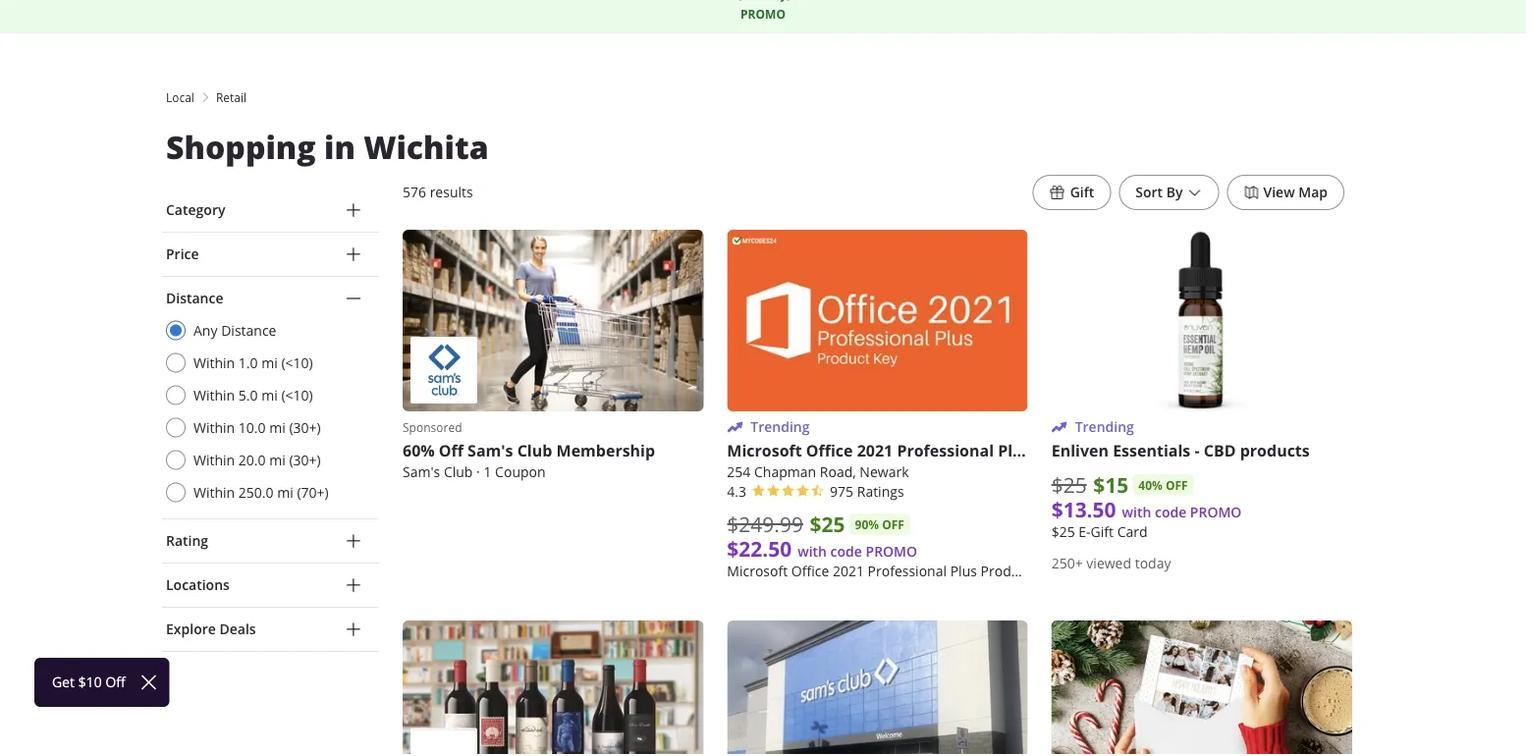 Task type: describe. For each thing, give the bounding box(es) containing it.
e-
[[1079, 523, 1091, 541]]

key
[[1035, 562, 1058, 581]]

road,
[[820, 463, 856, 481]]

2021 inside microsoft office 2021 professional plus 254 chapman road, newark
[[857, 440, 893, 462]]

within 10.0 mi (30+)
[[193, 418, 321, 437]]

professional inside $249.99 $25 90% off $22.50 with code promo microsoft office 2021 professional plus product key - lifetime for windows 1pc
[[868, 562, 947, 581]]

gift inside button
[[1070, 183, 1094, 201]]

$15
[[1093, 471, 1129, 499]]

within 250.0 mi (70+)
[[193, 483, 329, 501]]

with for $15
[[1122, 504, 1151, 522]]

category
[[166, 201, 225, 219]]

plus inside microsoft office 2021 professional plus 254 chapman road, newark
[[998, 440, 1031, 462]]

card
[[1117, 523, 1148, 541]]

$25 $15 40% off $13.50 with code promo $25 e-gift card
[[1052, 471, 1242, 541]]

1
[[484, 463, 492, 481]]

mi for within 1.0 mi
[[261, 354, 278, 372]]

trending for enliven essentials - cbd products
[[1075, 418, 1134, 436]]

membership
[[556, 440, 655, 462]]

microsoft office 2021 professional plus 254 chapman road, newark
[[727, 440, 1031, 481]]

products
[[1240, 440, 1310, 462]]

microsoft inside $249.99 $25 90% off $22.50 with code promo microsoft office 2021 professional plus product key - lifetime for windows 1pc
[[727, 562, 788, 581]]

(<10) for within 5.0 mi (<10)
[[281, 386, 313, 404]]

deals
[[219, 620, 256, 638]]

today
[[1135, 555, 1171, 573]]

0 vertical spatial club
[[517, 440, 552, 462]]

off
[[439, 440, 464, 462]]

chapman
[[754, 463, 816, 481]]

office inside microsoft office 2021 professional plus 254 chapman road, newark
[[806, 440, 853, 462]]

explore deals
[[166, 620, 256, 638]]

coupon
[[495, 463, 546, 481]]

trending for microsoft office 2021 professional plus
[[751, 418, 810, 436]]

$249.99
[[727, 510, 803, 538]]

any
[[193, 321, 218, 339]]

within for within 1.0 mi
[[193, 354, 235, 372]]

within for within 10.0 mi
[[193, 418, 235, 437]]

distance inside list
[[221, 321, 276, 339]]

within for within 5.0 mi
[[193, 386, 235, 404]]

rating
[[166, 532, 208, 550]]

rating button
[[162, 520, 379, 563]]

0 horizontal spatial sam's
[[403, 463, 440, 481]]

(30+) for within 10.0 mi (30+)
[[289, 418, 321, 437]]

40%
[[1139, 477, 1163, 494]]

locations
[[166, 576, 230, 594]]

250+ viewed today
[[1052, 555, 1171, 573]]

within 1.0 mi (<10)
[[193, 354, 313, 372]]

explore deals button
[[162, 608, 379, 651]]

4.3
[[727, 483, 747, 501]]

250.0
[[238, 483, 274, 501]]

price
[[166, 245, 199, 263]]

576 results
[[403, 183, 473, 201]]

2021 inside $249.99 $25 90% off $22.50 with code promo microsoft office 2021 professional plus product key - lifetime for windows 1pc
[[833, 562, 864, 581]]

(30+) for within 20.0 mi (30+)
[[289, 451, 321, 469]]

distance inside dropdown button
[[166, 289, 223, 307]]

975
[[830, 483, 854, 501]]

results
[[430, 183, 473, 201]]

price button
[[162, 233, 379, 276]]

gift inside $25 $15 40% off $13.50 with code promo $25 e-gift card
[[1091, 523, 1114, 541]]

off for $15
[[1166, 477, 1188, 494]]

newark
[[860, 463, 909, 481]]

·
[[476, 463, 480, 481]]

professional inside microsoft office 2021 professional plus 254 chapman road, newark
[[897, 440, 994, 462]]

map
[[1299, 183, 1328, 201]]

shopping in wichita
[[166, 126, 489, 168]]

wichita
[[364, 126, 489, 168]]

$249.99 $25 90% off $22.50 with code promo microsoft office 2021 professional plus product key - lifetime for windows 1pc
[[727, 510, 1234, 581]]

in
[[324, 126, 355, 168]]

distance list
[[166, 320, 379, 503]]

enliven essentials - cbd products
[[1052, 440, 1310, 462]]

within 5.0 mi (<10)
[[193, 386, 313, 404]]

$25 down enliven at the bottom of page
[[1052, 471, 1087, 499]]

mi for within 250.0 mi
[[277, 483, 293, 501]]

enliven
[[1052, 440, 1109, 462]]

sort by button
[[1119, 175, 1219, 210]]

1pc
[[1209, 562, 1234, 581]]

250+
[[1052, 555, 1083, 573]]

windows
[[1147, 562, 1206, 581]]



Task type: locate. For each thing, give the bounding box(es) containing it.
with for $25
[[798, 543, 827, 561]]

within for within 250.0 mi
[[193, 483, 235, 501]]

2 vertical spatial promo
[[866, 543, 917, 561]]

mi for within 5.0 mi
[[261, 386, 278, 404]]

1 horizontal spatial sam's
[[468, 440, 513, 462]]

promo up the 1pc
[[1190, 504, 1242, 522]]

with
[[1122, 504, 1151, 522], [798, 543, 827, 561]]

mi for within 10.0 mi
[[269, 418, 286, 437]]

$25 down 975
[[810, 510, 845, 538]]

0 horizontal spatial off
[[882, 516, 904, 533]]

$22.50
[[727, 535, 792, 563]]

explore
[[166, 620, 216, 638]]

sort
[[1136, 183, 1163, 201]]

1 horizontal spatial with
[[1122, 504, 1151, 522]]

(30+)
[[289, 418, 321, 437], [289, 451, 321, 469]]

5 within from the top
[[193, 483, 235, 501]]

gift left card
[[1091, 523, 1114, 541]]

1 vertical spatial (30+)
[[289, 451, 321, 469]]

with up card
[[1122, 504, 1151, 522]]

microsoft down $249.99
[[727, 562, 788, 581]]

gift button
[[1033, 175, 1111, 210]]

gift
[[1070, 183, 1094, 201], [1091, 523, 1114, 541]]

1 microsoft from the top
[[727, 440, 802, 462]]

promo down 90%
[[866, 543, 917, 561]]

with right '$22.50'
[[798, 543, 827, 561]]

any distance
[[193, 321, 276, 339]]

microsoft up chapman
[[727, 440, 802, 462]]

code inside $249.99 $25 90% off $22.50 with code promo microsoft office 2021 professional plus product key - lifetime for windows 1pc
[[831, 543, 862, 561]]

mi right "1.0"
[[261, 354, 278, 372]]

distance up any on the top of the page
[[166, 289, 223, 307]]

promo
[[741, 6, 786, 23], [1190, 504, 1242, 522], [866, 543, 917, 561]]

(30+) right the 10.0
[[289, 418, 321, 437]]

(70+)
[[297, 483, 329, 501]]

viewed
[[1087, 555, 1131, 573]]

0 vertical spatial microsoft
[[727, 440, 802, 462]]

mi left '(70+)'
[[277, 483, 293, 501]]

product
[[981, 562, 1031, 581]]

1.0
[[238, 354, 258, 372]]

promo inside $249.99 $25 90% off $22.50 with code promo microsoft office 2021 professional plus product key - lifetime for windows 1pc
[[866, 543, 917, 561]]

local
[[166, 89, 194, 105]]

off for $25
[[882, 516, 904, 533]]

1 horizontal spatial trending
[[1075, 418, 1134, 436]]

promo inside $25 $15 40% off $13.50 with code promo $25 e-gift card
[[1190, 504, 1242, 522]]

plus
[[998, 440, 1031, 462], [950, 562, 977, 581]]

(30+) up '(70+)'
[[289, 451, 321, 469]]

distance button
[[162, 277, 379, 320]]

1 horizontal spatial -
[[1195, 440, 1200, 462]]

sam's down 60%
[[403, 463, 440, 481]]

office up road,
[[806, 440, 853, 462]]

5.0
[[238, 386, 258, 404]]

with inside $249.99 $25 90% off $22.50 with code promo microsoft office 2021 professional plus product key - lifetime for windows 1pc
[[798, 543, 827, 561]]

- inside $249.99 $25 90% off $22.50 with code promo microsoft office 2021 professional plus product key - lifetime for windows 1pc
[[1061, 562, 1066, 581]]

sponsored
[[403, 420, 462, 435]]

off right 90%
[[882, 516, 904, 533]]

ratings
[[857, 483, 904, 501]]

gift left sort
[[1070, 183, 1094, 201]]

4 within from the top
[[193, 451, 235, 469]]

90%
[[855, 516, 879, 533]]

0 horizontal spatial with
[[798, 543, 827, 561]]

distance up "1.0"
[[221, 321, 276, 339]]

1 vertical spatial office
[[791, 562, 829, 581]]

breadcrumbs element
[[162, 88, 1364, 106]]

1 horizontal spatial promo
[[866, 543, 917, 561]]

code down 90%
[[831, 543, 862, 561]]

0 vertical spatial gift
[[1070, 183, 1094, 201]]

promo for $25
[[866, 543, 917, 561]]

code for $25
[[831, 543, 862, 561]]

2021
[[857, 440, 893, 462], [833, 562, 864, 581]]

1 vertical spatial promo
[[1190, 504, 1242, 522]]

0 vertical spatial promo
[[741, 6, 786, 23]]

professional
[[897, 440, 994, 462], [868, 562, 947, 581]]

0 vertical spatial (<10)
[[281, 354, 313, 372]]

code for $15
[[1155, 504, 1187, 522]]

mi right 5.0
[[261, 386, 278, 404]]

view map
[[1264, 183, 1328, 201]]

0 vertical spatial with
[[1122, 504, 1151, 522]]

1 vertical spatial -
[[1061, 562, 1066, 581]]

plus left product
[[950, 562, 977, 581]]

1 vertical spatial professional
[[868, 562, 947, 581]]

60%
[[403, 440, 435, 462]]

professional down 90%
[[868, 562, 947, 581]]

off inside $25 $15 40% off $13.50 with code promo $25 e-gift card
[[1166, 477, 1188, 494]]

2021 down 90%
[[833, 562, 864, 581]]

1 vertical spatial with
[[798, 543, 827, 561]]

sort by
[[1136, 183, 1183, 201]]

1 horizontal spatial club
[[517, 440, 552, 462]]

1 trending from the left
[[751, 418, 810, 436]]

shopping
[[166, 126, 316, 168]]

retail
[[216, 89, 247, 105]]

1 vertical spatial code
[[831, 543, 862, 561]]

trending up enliven at the bottom of page
[[1075, 418, 1134, 436]]

3 within from the top
[[193, 418, 235, 437]]

0 horizontal spatial promo
[[741, 6, 786, 23]]

2 horizontal spatial promo
[[1190, 504, 1242, 522]]

off right 40%
[[1166, 477, 1188, 494]]

$13.50
[[1052, 496, 1116, 524]]

$25 inside $249.99 $25 90% off $22.50 with code promo microsoft office 2021 professional plus product key - lifetime for windows 1pc
[[810, 510, 845, 538]]

1 vertical spatial microsoft
[[727, 562, 788, 581]]

0 vertical spatial plus
[[998, 440, 1031, 462]]

- left cbd
[[1195, 440, 1200, 462]]

1 vertical spatial distance
[[221, 321, 276, 339]]

2 (30+) from the top
[[289, 451, 321, 469]]

mi right 20.0
[[269, 451, 286, 469]]

code inside $25 $15 40% off $13.50 with code promo $25 e-gift card
[[1155, 504, 1187, 522]]

sponsored 60% off sam's club membership sam's club    ·    1 coupon
[[403, 420, 655, 481]]

0 vertical spatial distance
[[166, 289, 223, 307]]

within left 250.0
[[193, 483, 235, 501]]

sam's
[[468, 440, 513, 462], [403, 463, 440, 481]]

0 vertical spatial office
[[806, 440, 853, 462]]

1 horizontal spatial off
[[1166, 477, 1188, 494]]

microsoft inside microsoft office 2021 professional plus 254 chapman road, newark
[[727, 440, 802, 462]]

0 horizontal spatial code
[[831, 543, 862, 561]]

2 within from the top
[[193, 386, 235, 404]]

1 (30+) from the top
[[289, 418, 321, 437]]

$25 left e-
[[1052, 523, 1075, 541]]

professional up newark
[[897, 440, 994, 462]]

within left the 10.0
[[193, 418, 235, 437]]

254
[[727, 463, 751, 481]]

2 trending from the left
[[1075, 418, 1134, 436]]

off
[[1166, 477, 1188, 494], [882, 516, 904, 533]]

2 microsoft from the top
[[727, 562, 788, 581]]

1 vertical spatial sam's
[[403, 463, 440, 481]]

0 vertical spatial (30+)
[[289, 418, 321, 437]]

0 vertical spatial sam's
[[468, 440, 513, 462]]

(<10) right "1.0"
[[281, 354, 313, 372]]

office inside $249.99 $25 90% off $22.50 with code promo microsoft office 2021 professional plus product key - lifetime for windows 1pc
[[791, 562, 829, 581]]

within
[[193, 354, 235, 372], [193, 386, 235, 404], [193, 418, 235, 437], [193, 451, 235, 469], [193, 483, 235, 501]]

0 vertical spatial code
[[1155, 504, 1187, 522]]

view
[[1264, 183, 1295, 201]]

1 vertical spatial club
[[444, 463, 473, 481]]

code
[[1155, 504, 1187, 522], [831, 543, 862, 561]]

10.0
[[238, 418, 266, 437]]

essentials
[[1113, 440, 1191, 462]]

plus inside $249.99 $25 90% off $22.50 with code promo microsoft office 2021 professional plus product key - lifetime for windows 1pc
[[950, 562, 977, 581]]

-
[[1195, 440, 1200, 462], [1061, 562, 1066, 581]]

club
[[517, 440, 552, 462], [444, 463, 473, 481]]

0 horizontal spatial club
[[444, 463, 473, 481]]

club left ·
[[444, 463, 473, 481]]

code down 40%
[[1155, 504, 1187, 522]]

for
[[1125, 562, 1143, 581]]

promo link
[[601, 0, 925, 24]]

0 vertical spatial off
[[1166, 477, 1188, 494]]

1 vertical spatial off
[[882, 516, 904, 533]]

off inside $249.99 $25 90% off $22.50 with code promo microsoft office 2021 professional plus product key - lifetime for windows 1pc
[[882, 516, 904, 533]]

lifetime
[[1069, 562, 1121, 581]]

office down $249.99
[[791, 562, 829, 581]]

cbd
[[1204, 440, 1236, 462]]

2 (<10) from the top
[[281, 386, 313, 404]]

within left 5.0
[[193, 386, 235, 404]]

within left 20.0
[[193, 451, 235, 469]]

mi right the 10.0
[[269, 418, 286, 437]]

0 horizontal spatial -
[[1061, 562, 1066, 581]]

(<10)
[[281, 354, 313, 372], [281, 386, 313, 404]]

club up coupon
[[517, 440, 552, 462]]

1 vertical spatial (<10)
[[281, 386, 313, 404]]

category button
[[162, 189, 379, 232]]

0 vertical spatial 2021
[[857, 440, 893, 462]]

1 vertical spatial plus
[[950, 562, 977, 581]]

576
[[403, 183, 426, 201]]

1 horizontal spatial plus
[[998, 440, 1031, 462]]

(<10) right 5.0
[[281, 386, 313, 404]]

within 20.0 mi (30+)
[[193, 451, 321, 469]]

975 ratings
[[830, 483, 904, 501]]

microsoft
[[727, 440, 802, 462], [727, 562, 788, 581]]

(<10) for within 1.0 mi (<10)
[[281, 354, 313, 372]]

within for within 20.0 mi
[[193, 451, 235, 469]]

1 within from the top
[[193, 354, 235, 372]]

promo up breadcrumbs element
[[741, 6, 786, 23]]

plus left enliven at the bottom of page
[[998, 440, 1031, 462]]

by
[[1167, 183, 1183, 201]]

view map button
[[1227, 175, 1345, 210]]

1 vertical spatial gift
[[1091, 523, 1114, 541]]

sam's up 1
[[468, 440, 513, 462]]

2021 up newark
[[857, 440, 893, 462]]

with inside $25 $15 40% off $13.50 with code promo $25 e-gift card
[[1122, 504, 1151, 522]]

locations button
[[162, 564, 379, 607]]

promo for $15
[[1190, 504, 1242, 522]]

trending
[[751, 418, 810, 436], [1075, 418, 1134, 436]]

0 vertical spatial professional
[[897, 440, 994, 462]]

1 vertical spatial 2021
[[833, 562, 864, 581]]

0 horizontal spatial plus
[[950, 562, 977, 581]]

mi for within 20.0 mi
[[269, 451, 286, 469]]

0 vertical spatial -
[[1195, 440, 1200, 462]]

$25
[[1052, 471, 1087, 499], [810, 510, 845, 538], [1052, 523, 1075, 541]]

within down any on the top of the page
[[193, 354, 235, 372]]

local link
[[166, 88, 194, 106]]

1 horizontal spatial code
[[1155, 504, 1187, 522]]

0 horizontal spatial trending
[[751, 418, 810, 436]]

mi
[[261, 354, 278, 372], [261, 386, 278, 404], [269, 418, 286, 437], [269, 451, 286, 469], [277, 483, 293, 501]]

1 (<10) from the top
[[281, 354, 313, 372]]

trending up chapman
[[751, 418, 810, 436]]

20.0
[[238, 451, 266, 469]]

- right key
[[1061, 562, 1066, 581]]



Task type: vqa. For each thing, say whether or not it's contained in the screenshot.
Local
yes



